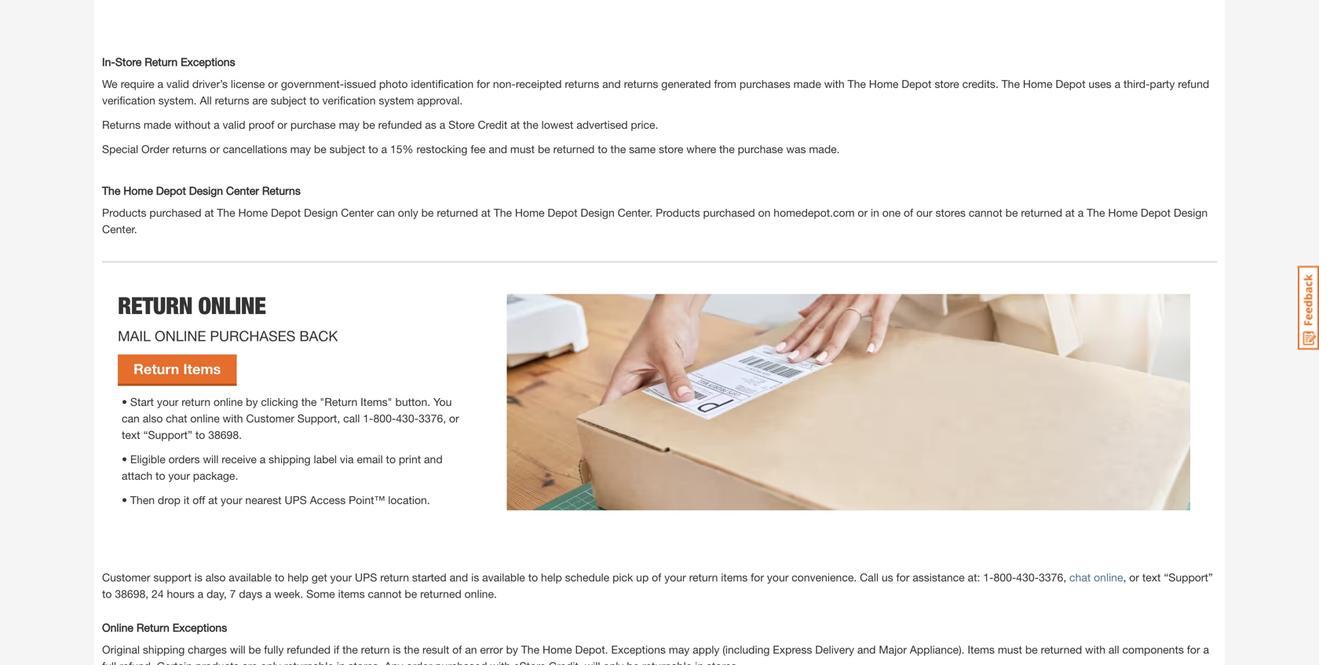 Task type: locate. For each thing, give the bounding box(es) containing it.
0 vertical spatial 3376,
[[419, 412, 446, 425]]

may inside original shipping charges will be fully refunded if the return is the result of an error by the home depot. exceptions may apply (including express delivery and major appliance). items must be returned with all components for a full refund. certain products are only returnable in stores. any order purchased with estore credit, will only be returnable in stores.
[[669, 643, 690, 656]]

and left "major"
[[858, 643, 876, 656]]

1 vertical spatial ups
[[355, 571, 377, 584]]

customer
[[246, 412, 294, 425], [102, 571, 150, 584]]

be inside , or text "support" to 38698, 24 hours a day, 7 days a week. some items cannot be returned online.
[[405, 587, 417, 600]]

2 stores. from the left
[[707, 660, 740, 665]]

feedback link image
[[1298, 265, 1319, 350]]

3376, inside '• start your return online by clicking the "return items" button. you can also chat online with customer support, call 1-800-430-3376, or text "support" to 38698.'
[[419, 412, 446, 425]]

days
[[239, 587, 262, 600]]

or down without
[[210, 142, 220, 155]]

stores. left the 'any'
[[348, 660, 382, 665]]

purchased down the home depot design center returns
[[150, 206, 201, 219]]

in-
[[102, 55, 115, 68]]

purchased down an
[[435, 660, 487, 665]]

store up special order returns or cancellations may be subject to a 15% restocking fee and must be returned to the same store where the purchase was made.
[[449, 118, 475, 131]]

with inside we require a valid driver's license or government-issued photo identification for non-receipted returns and returns generated from purchases made with the home depot store credits. the home depot uses a third-party refund verification system. all returns are subject to verification system approval.
[[824, 77, 845, 90]]

components
[[1123, 643, 1184, 656]]

0 horizontal spatial also
[[143, 412, 163, 425]]

0 horizontal spatial available
[[229, 571, 272, 584]]

"support" up orders
[[143, 428, 192, 441]]

0 vertical spatial will
[[203, 453, 219, 466]]

0 vertical spatial 800-
[[373, 412, 396, 425]]

help up week.
[[288, 571, 309, 584]]

be
[[363, 118, 375, 131], [314, 142, 327, 155], [538, 142, 550, 155], [421, 206, 434, 219], [1006, 206, 1018, 219], [405, 587, 417, 600], [249, 643, 261, 656], [1026, 643, 1038, 656], [627, 660, 639, 665]]

1 horizontal spatial customer
[[246, 412, 294, 425]]

depot
[[902, 77, 932, 90], [1056, 77, 1086, 90], [156, 184, 186, 197], [271, 206, 301, 219], [548, 206, 578, 219], [1141, 206, 1171, 219]]

1 horizontal spatial valid
[[223, 118, 245, 131]]

government-
[[281, 77, 344, 90]]

receive
[[222, 453, 257, 466]]

1 horizontal spatial shipping
[[269, 453, 311, 466]]

0 vertical spatial store
[[935, 77, 959, 90]]

will up package.
[[203, 453, 219, 466]]

1 vertical spatial 1-
[[983, 571, 994, 584]]

430-
[[396, 412, 419, 425], [1016, 571, 1039, 584]]

to inside '• start your return online by clicking the "return items" button. you can also chat online with customer support, call 1-800-430-3376, or text "support" to 38698.'
[[195, 428, 205, 441]]

1 horizontal spatial 3376,
[[1039, 571, 1067, 584]]

stores. down apply at the right
[[707, 660, 740, 665]]

2 verification from the left
[[322, 94, 376, 107]]

store right same
[[659, 142, 684, 155]]

exceptions right depot.
[[611, 643, 666, 656]]

0 horizontal spatial text
[[122, 428, 140, 441]]

0 horizontal spatial items
[[183, 360, 221, 377]]

in
[[871, 206, 880, 219], [337, 660, 345, 665], [695, 660, 704, 665]]

may left apply at the right
[[669, 643, 690, 656]]

0 vertical spatial also
[[143, 412, 163, 425]]

subject down 'government-'
[[271, 94, 307, 107]]

to down the returns made without a valid proof or purchase may be refunded as a store credit at the lowest advertised price.
[[368, 142, 378, 155]]

1 horizontal spatial 1-
[[983, 571, 994, 584]]

subject down the returns made without a valid proof or purchase may be refunded as a store credit at the lowest advertised price.
[[330, 142, 365, 155]]

0 vertical spatial shipping
[[269, 453, 311, 466]]

text up "eligible"
[[122, 428, 140, 441]]

license
[[231, 77, 265, 90]]

0 vertical spatial may
[[339, 118, 360, 131]]

1- right at:
[[983, 571, 994, 584]]

3376, left chat online link
[[1039, 571, 1067, 584]]

refunded up 15%
[[378, 118, 422, 131]]

, or text "support" to 38698, 24 hours a day, 7 days a week. some items cannot be returned online.
[[102, 571, 1213, 600]]

0 vertical spatial return
[[145, 55, 178, 68]]

online
[[198, 292, 266, 319], [155, 327, 206, 344]]

return inside '• start your return online by clicking the "return items" button. you can also chat online with customer support, call 1-800-430-3376, or text "support" to 38698.'
[[182, 395, 211, 408]]

1 vertical spatial items
[[968, 643, 995, 656]]

2 horizontal spatial of
[[904, 206, 914, 219]]

shipping left label
[[269, 453, 311, 466]]

the
[[848, 77, 866, 90], [1002, 77, 1020, 90], [102, 184, 120, 197], [217, 206, 235, 219], [494, 206, 512, 219], [1087, 206, 1105, 219], [521, 643, 540, 656]]

and inside original shipping charges will be fully refunded if the return is the result of an error by the home depot. exceptions may apply (including express delivery and major appliance). items must be returned with all components for a full refund. certain products are only returnable in stores. any order purchased with estore credit, will only be returnable in stores.
[[858, 643, 876, 656]]

ups right the get at the left bottom of the page
[[355, 571, 377, 584]]

0 horizontal spatial chat
[[166, 412, 187, 425]]

1 horizontal spatial may
[[339, 118, 360, 131]]

stores.
[[348, 660, 382, 665], [707, 660, 740, 665]]

center inside "products purchased at the home depot design center can only be returned at the home depot design center. products purchased on homedepot.com or in one of our stores cannot be returned at a the home depot design center."
[[341, 206, 374, 219]]

0 horizontal spatial help
[[288, 571, 309, 584]]

chat inside '• start your return online by clicking the "return items" button. you can also chat online with customer support, call 1-800-430-3376, or text "support" to 38698.'
[[166, 412, 187, 425]]

or right license
[[268, 77, 278, 90]]

online
[[102, 621, 133, 634]]

800- down items"
[[373, 412, 396, 425]]

1 horizontal spatial 800-
[[994, 571, 1016, 584]]

cannot right stores
[[969, 206, 1003, 219]]

• then drop it off at your nearest ups access point™ location.
[[122, 493, 430, 506]]

1 horizontal spatial items
[[968, 643, 995, 656]]

1 vertical spatial return
[[134, 360, 179, 377]]

2 horizontal spatial will
[[585, 660, 600, 665]]

for right components
[[1187, 643, 1200, 656]]

1 horizontal spatial items
[[721, 571, 748, 584]]

0 vertical spatial •
[[122, 395, 127, 408]]

order
[[141, 142, 169, 155]]

a inside original shipping charges will be fully refunded if the return is the result of an error by the home depot. exceptions may apply (including express delivery and major appliance). items must be returned with all components for a full refund. certain products are only returnable in stores. any order purchased with estore credit, will only be returnable in stores.
[[1204, 643, 1209, 656]]

returns
[[102, 118, 141, 131], [262, 184, 301, 197]]

the up support,
[[301, 395, 317, 408]]

purchase
[[290, 118, 336, 131], [738, 142, 783, 155]]

800- right at:
[[994, 571, 1016, 584]]

1 vertical spatial 3376,
[[1039, 571, 1067, 584]]

store
[[115, 55, 142, 68], [449, 118, 475, 131]]

shipping up certain
[[143, 643, 185, 656]]

to up week.
[[275, 571, 285, 584]]

• left then
[[122, 493, 127, 506]]

returns right receipted
[[565, 77, 599, 90]]

1 horizontal spatial purchased
[[435, 660, 487, 665]]

3 • from the top
[[122, 493, 127, 506]]

0 horizontal spatial purchase
[[290, 118, 336, 131]]

0 vertical spatial 1-
[[363, 412, 373, 425]]

will down depot.
[[585, 660, 600, 665]]

advertised
[[577, 118, 628, 131]]

of left our
[[904, 206, 914, 219]]

1 horizontal spatial refunded
[[378, 118, 422, 131]]

returns down license
[[215, 94, 249, 107]]

online
[[214, 395, 243, 408], [190, 412, 220, 425], [1094, 571, 1123, 584]]

is up 'online.' at the left
[[471, 571, 479, 584]]

items right some
[[338, 587, 365, 600]]

require
[[121, 77, 154, 90]]

0 horizontal spatial 430-
[[396, 412, 419, 425]]

all
[[1109, 643, 1120, 656]]

original shipping charges will be fully refunded if the return is the result of an error by the home depot. exceptions may apply (including express delivery and major appliance). items must be returned with all components for a full refund. certain products are only returnable in stores. any order purchased with estore credit, will only be returnable in stores.
[[102, 643, 1209, 665]]

must right fee
[[510, 142, 535, 155]]

must right 'appliance).'
[[998, 643, 1023, 656]]

0 horizontal spatial valid
[[166, 77, 189, 90]]

the inside '• start your return online by clicking the "return items" button. you can also chat online with customer support, call 1-800-430-3376, or text "support" to 38698.'
[[301, 395, 317, 408]]

"support" inside , or text "support" to 38698, 24 hours a day, 7 days a week. some items cannot be returned online.
[[1164, 571, 1213, 584]]

purchase down 'government-'
[[290, 118, 336, 131]]

by inside '• start your return online by clicking the "return items" button. you can also chat online with customer support, call 1-800-430-3376, or text "support" to 38698.'
[[246, 395, 258, 408]]

1 vertical spatial exceptions
[[173, 621, 227, 634]]

• for • start your return online by clicking the "return items" button. you can also chat online with customer support, call 1-800-430-3376, or text "support" to 38698.
[[122, 395, 127, 408]]

0 vertical spatial subject
[[271, 94, 307, 107]]

return up the require
[[145, 55, 178, 68]]

valid up system.
[[166, 77, 189, 90]]

verification
[[102, 94, 155, 107], [322, 94, 376, 107]]

to inside we require a valid driver's license or government-issued photo identification for non-receipted returns and returns generated from purchases made with the home depot store credits. the home depot uses a third-party refund verification system. all returns are subject to verification system approval.
[[310, 94, 319, 107]]

1 verification from the left
[[102, 94, 155, 107]]

return left the started
[[380, 571, 409, 584]]

0 vertical spatial text
[[122, 428, 140, 441]]

shipping inside original shipping charges will be fully refunded if the return is the result of an error by the home depot. exceptions may apply (including express delivery and major appliance). items must be returned with all components for a full refund. certain products are only returnable in stores. any order purchased with estore credit, will only be returnable in stores.
[[143, 643, 185, 656]]

0 vertical spatial center
[[226, 184, 259, 197]]

pick
[[613, 571, 633, 584]]

1 vertical spatial "support"
[[1164, 571, 1213, 584]]

cannot inside "products purchased at the home depot design center can only be returned at the home depot design center. products purchased on homedepot.com or in one of our stores cannot be returned at a the home depot design center."
[[969, 206, 1003, 219]]

•
[[122, 395, 127, 408], [122, 453, 127, 466], [122, 493, 127, 506]]

lowest
[[542, 118, 574, 131]]

can inside "products purchased at the home depot design center can only be returned at the home depot design center. products purchased on homedepot.com or in one of our stores cannot be returned at a the home depot design center."
[[377, 206, 395, 219]]

3376, down you
[[419, 412, 446, 425]]

made right purchases
[[794, 77, 821, 90]]

0 horizontal spatial products
[[102, 206, 147, 219]]

products
[[102, 206, 147, 219], [656, 206, 700, 219]]

a inside • eligible orders will receive a shipping label via email to print and attach to your package.
[[260, 453, 266, 466]]

chat left ,
[[1070, 571, 1091, 584]]

to down advertised
[[598, 142, 608, 155]]

result
[[423, 643, 449, 656]]

to down 'government-'
[[310, 94, 319, 107]]

800-
[[373, 412, 396, 425], [994, 571, 1016, 584]]

an
[[465, 643, 477, 656]]

returnable down , or text "support" to 38698, 24 hours a day, 7 days a week. some items cannot be returned online. at the bottom of page
[[642, 660, 692, 665]]

your down package.
[[221, 493, 242, 506]]

center
[[226, 184, 259, 197], [341, 206, 374, 219]]

0 vertical spatial are
[[252, 94, 268, 107]]

made
[[794, 77, 821, 90], [144, 118, 171, 131]]

2 horizontal spatial is
[[471, 571, 479, 584]]

appliance).
[[910, 643, 965, 656]]

1 vertical spatial store
[[659, 142, 684, 155]]

1 horizontal spatial stores.
[[707, 660, 740, 665]]

refunded inside original shipping charges will be fully refunded if the return is the result of an error by the home depot. exceptions may apply (including express delivery and major appliance). items must be returned with all components for a full refund. certain products are only returnable in stores. any order purchased with estore credit, will only be returnable in stores.
[[287, 643, 331, 656]]

verification down issued
[[322, 94, 376, 107]]

purchase left was
[[738, 142, 783, 155]]

for
[[477, 77, 490, 90], [751, 571, 764, 584], [897, 571, 910, 584], [1187, 643, 1200, 656]]

the inside original shipping charges will be fully refunded if the return is the result of an error by the home depot. exceptions may apply (including express delivery and major appliance). items must be returned with all components for a full refund. certain products are only returnable in stores. any order purchased with estore credit, will only be returnable in stores.
[[521, 643, 540, 656]]

exceptions inside original shipping charges will be fully refunded if the return is the result of an error by the home depot. exceptions may apply (including express delivery and major appliance). items must be returned with all components for a full refund. certain products are only returnable in stores. any order purchased with estore credit, will only be returnable in stores.
[[611, 643, 666, 656]]

0 horizontal spatial by
[[246, 395, 258, 408]]

1 vertical spatial customer
[[102, 571, 150, 584]]

purchased inside original shipping charges will be fully refunded if the return is the result of an error by the home depot. exceptions may apply (including express delivery and major appliance). items must be returned with all components for a full refund. certain products are only returnable in stores. any order purchased with estore credit, will only be returnable in stores.
[[435, 660, 487, 665]]

purchased
[[150, 206, 201, 219], [703, 206, 755, 219], [435, 660, 487, 665]]

returns down without
[[172, 142, 207, 155]]

cannot right some
[[368, 587, 402, 600]]

text inside , or text "support" to 38698, 24 hours a day, 7 days a week. some items cannot be returned online.
[[1143, 571, 1161, 584]]

your right the get at the left bottom of the page
[[330, 571, 352, 584]]

1 horizontal spatial is
[[393, 643, 401, 656]]

home inside original shipping charges will be fully refunded if the return is the result of an error by the home depot. exceptions may apply (including express delivery and major appliance). items must be returned with all components for a full refund. certain products are only returnable in stores. any order purchased with estore credit, will only be returnable in stores.
[[543, 643, 572, 656]]

exceptions up the charges
[[173, 621, 227, 634]]

stores
[[936, 206, 966, 219]]

1 vertical spatial text
[[1143, 571, 1161, 584]]

or inside we require a valid driver's license or government-issued photo identification for non-receipted returns and returns generated from purchases made with the home depot store credits. the home depot uses a third-party refund verification system. all returns are subject to verification system approval.
[[268, 77, 278, 90]]

0 horizontal spatial made
[[144, 118, 171, 131]]

return down return items link
[[182, 395, 211, 408]]

1 horizontal spatial will
[[230, 643, 246, 656]]

store left the credits. at the right
[[935, 77, 959, 90]]

1- right call at the left
[[363, 412, 373, 425]]

verification down the require
[[102, 94, 155, 107]]

in left one at the right of page
[[871, 206, 880, 219]]

1 vertical spatial are
[[242, 660, 257, 665]]

products down special
[[102, 206, 147, 219]]

0 horizontal spatial 800-
[[373, 412, 396, 425]]

2 vertical spatial exceptions
[[611, 643, 666, 656]]

available up days
[[229, 571, 272, 584]]

cannot inside , or text "support" to 38698, 24 hours a day, 7 days a week. some items cannot be returned online.
[[368, 587, 402, 600]]

restocking
[[417, 142, 468, 155]]

1 vertical spatial cannot
[[368, 587, 402, 600]]

eligible
[[130, 453, 166, 466]]

exceptions
[[181, 55, 235, 68], [173, 621, 227, 634], [611, 643, 666, 656]]

1 vertical spatial store
[[449, 118, 475, 131]]

valid left proof
[[223, 118, 245, 131]]

1 horizontal spatial returnable
[[642, 660, 692, 665]]

store up the require
[[115, 55, 142, 68]]

with up made.
[[824, 77, 845, 90]]

"support" right ,
[[1164, 571, 1213, 584]]

chat online link
[[1070, 571, 1123, 584]]

will inside • eligible orders will receive a shipping label via email to print and attach to your package.
[[203, 453, 219, 466]]

all
[[200, 94, 212, 107]]

1 horizontal spatial returns
[[262, 184, 301, 197]]

items inside , or text "support" to 38698, 24 hours a day, 7 days a week. some items cannot be returned online.
[[338, 587, 365, 600]]

returnable down some
[[284, 660, 334, 665]]

430- down "button."
[[396, 412, 419, 425]]

refund.
[[119, 660, 154, 665]]

and up advertised
[[602, 77, 621, 90]]

0 horizontal spatial in
[[337, 660, 345, 665]]

your inside '• start your return online by clicking the "return items" button. you can also chat online with customer support, call 1-800-430-3376, or text "support" to 38698.'
[[157, 395, 179, 408]]

returns down cancellations
[[262, 184, 301, 197]]

0 horizontal spatial subject
[[271, 94, 307, 107]]

1-
[[363, 412, 373, 425], [983, 571, 994, 584]]

customer inside '• start your return online by clicking the "return items" button. you can also chat online with customer support, call 1-800-430-3376, or text "support" to 38698.'
[[246, 412, 294, 425]]

online up 'return items'
[[155, 327, 206, 344]]

some
[[306, 587, 335, 600]]

return up start
[[134, 360, 179, 377]]

only
[[398, 206, 418, 219], [261, 660, 281, 665], [603, 660, 624, 665]]

of inside original shipping charges will be fully refunded if the return is the result of an error by the home depot. exceptions may apply (including express delivery and major appliance). items must be returned with all components for a full refund. certain products are only returnable in stores. any order purchased with estore credit, will only be returnable in stores.
[[452, 643, 462, 656]]

• up attach
[[122, 453, 127, 466]]

1 • from the top
[[122, 395, 127, 408]]

2 vertical spatial may
[[669, 643, 690, 656]]

2 • from the top
[[122, 453, 127, 466]]

credit,
[[549, 660, 582, 665]]

store
[[935, 77, 959, 90], [659, 142, 684, 155]]

1 vertical spatial purchase
[[738, 142, 783, 155]]

returned inside , or text "support" to 38698, 24 hours a day, 7 days a week. some items cannot be returned online.
[[420, 587, 462, 600]]

of left an
[[452, 643, 462, 656]]

the left lowest
[[523, 118, 539, 131]]

1 horizontal spatial by
[[506, 643, 518, 656]]

or right ,
[[1130, 571, 1140, 584]]

issued
[[344, 77, 376, 90]]

back
[[299, 327, 338, 344]]

will up products
[[230, 643, 246, 656]]

subject
[[271, 94, 307, 107], [330, 142, 365, 155]]

returns up special
[[102, 118, 141, 131]]

valid
[[166, 77, 189, 90], [223, 118, 245, 131]]

1 vertical spatial center.
[[102, 222, 137, 235]]

depot.
[[575, 643, 608, 656]]

return down 24
[[137, 621, 170, 634]]

1 horizontal spatial "support"
[[1164, 571, 1213, 584]]

are
[[252, 94, 268, 107], [242, 660, 257, 665]]

returns
[[565, 77, 599, 90], [624, 77, 658, 90], [215, 94, 249, 107], [172, 142, 207, 155]]

via
[[340, 453, 354, 466]]

to left 38698.
[[195, 428, 205, 441]]

will for orders
[[203, 453, 219, 466]]

products down the "where"
[[656, 206, 700, 219]]

2 vertical spatial online
[[1094, 571, 1123, 584]]

• inside '• start your return online by clicking the "return items" button. you can also chat online with customer support, call 1-800-430-3376, or text "support" to 38698.'
[[122, 395, 127, 408]]

exceptions up driver's
[[181, 55, 235, 68]]

1 vertical spatial refunded
[[287, 643, 331, 656]]

1 vertical spatial will
[[230, 643, 246, 656]]

made inside we require a valid driver's license or government-issued photo identification for non-receipted returns and returns generated from purchases made with the home depot store credits. the home depot uses a third-party refund verification system. all returns are subject to verification system approval.
[[794, 77, 821, 90]]

0 horizontal spatial shipping
[[143, 643, 185, 656]]

1- inside '• start your return online by clicking the "return items" button. you can also chat online with customer support, call 1-800-430-3376, or text "support" to 38698.'
[[363, 412, 373, 425]]

order
[[406, 660, 432, 665]]

we require a valid driver's license or government-issued photo identification for non-receipted returns and returns generated from purchases made with the home depot store credits. the home depot uses a third-party refund verification system. all returns are subject to verification system approval.
[[102, 77, 1210, 107]]

1 horizontal spatial made
[[794, 77, 821, 90]]

certain
[[157, 660, 192, 665]]

may down issued
[[339, 118, 360, 131]]

refunded left if at the left bottom of page
[[287, 643, 331, 656]]

1 horizontal spatial subject
[[330, 142, 365, 155]]

the left same
[[611, 142, 626, 155]]

1 horizontal spatial verification
[[322, 94, 376, 107]]

with up 38698.
[[223, 412, 243, 425]]

0 vertical spatial chat
[[166, 412, 187, 425]]

hours
[[167, 587, 195, 600]]

from
[[714, 77, 737, 90]]

0 horizontal spatial 1-
[[363, 412, 373, 425]]

help left schedule
[[541, 571, 562, 584]]

• inside • eligible orders will receive a shipping label via email to print and attach to your package.
[[122, 453, 127, 466]]

2 horizontal spatial may
[[669, 643, 690, 656]]

0 vertical spatial of
[[904, 206, 914, 219]]

refund
[[1178, 77, 1210, 90]]

can down 15%
[[377, 206, 395, 219]]

0 horizontal spatial cannot
[[368, 587, 402, 600]]

0 vertical spatial made
[[794, 77, 821, 90]]

0 vertical spatial 430-
[[396, 412, 419, 425]]

one
[[883, 206, 901, 219]]

by
[[246, 395, 258, 408], [506, 643, 518, 656]]

0 horizontal spatial stores.
[[348, 660, 382, 665]]

customer down clicking
[[246, 412, 294, 425]]

0 horizontal spatial can
[[122, 412, 140, 425]]

of right 'up'
[[652, 571, 662, 584]]

0 horizontal spatial customer
[[102, 571, 150, 584]]



Task type: describe. For each thing, give the bounding box(es) containing it.
0 vertical spatial exceptions
[[181, 55, 235, 68]]

week.
[[274, 587, 303, 600]]

valid inside we require a valid driver's license or government-issued photo identification for non-receipted returns and returns generated from purchases made with the home depot store credits. the home depot uses a third-party refund verification system. all returns are subject to verification system approval.
[[166, 77, 189, 90]]

in-store return exceptions
[[102, 55, 235, 68]]

or inside , or text "support" to 38698, 24 hours a day, 7 days a week. some items cannot be returned online.
[[1130, 571, 1140, 584]]

are inside we require a valid driver's license or government-issued photo identification for non-receipted returns and returns generated from purchases made with the home depot store credits. the home depot uses a third-party refund verification system. all returns are subject to verification system approval.
[[252, 94, 268, 107]]

"return
[[320, 395, 358, 408]]

purchases
[[210, 327, 296, 344]]

on
[[758, 206, 771, 219]]

0 vertical spatial refunded
[[378, 118, 422, 131]]

and inside we require a valid driver's license or government-issued photo identification for non-receipted returns and returns generated from purchases made with the home depot store credits. the home depot uses a third-party refund verification system. all returns are subject to verification system approval.
[[602, 77, 621, 90]]

your inside • eligible orders will receive a shipping label via email to print and attach to your package.
[[168, 469, 190, 482]]

(including
[[723, 643, 770, 656]]

or right proof
[[277, 118, 287, 131]]

0 vertical spatial purchase
[[290, 118, 336, 131]]

• eligible orders will receive a shipping label via email to print and attach to your package.
[[122, 453, 443, 482]]

in inside "products purchased at the home depot design center can only be returned at the home depot design center. products purchased on homedepot.com or in one of our stores cannot be returned at a the home depot design center."
[[871, 206, 880, 219]]

2 products from the left
[[656, 206, 700, 219]]

special order returns or cancellations may be subject to a 15% restocking fee and must be returned to the same store where the purchase was made.
[[102, 142, 843, 155]]

38698,
[[115, 587, 149, 600]]

label
[[314, 453, 337, 466]]

clicking
[[261, 395, 298, 408]]

0 horizontal spatial may
[[290, 142, 311, 155]]

with left all
[[1085, 643, 1106, 656]]

up
[[636, 571, 649, 584]]

and inside • eligible orders will receive a shipping label via email to print and attach to your package.
[[424, 453, 443, 466]]

0 vertical spatial store
[[115, 55, 142, 68]]

to left schedule
[[528, 571, 538, 584]]

package.
[[193, 469, 238, 482]]

0 vertical spatial online
[[214, 395, 243, 408]]

1 vertical spatial also
[[206, 571, 226, 584]]

without
[[174, 118, 211, 131]]

is inside original shipping charges will be fully refunded if the return is the result of an error by the home depot. exceptions may apply (including express delivery and major appliance). items must be returned with all components for a full refund. certain products are only returnable in stores. any order purchased with estore credit, will only be returnable in stores.
[[393, 643, 401, 656]]

1 vertical spatial returns
[[262, 184, 301, 197]]

0 horizontal spatial must
[[510, 142, 535, 155]]

only inside "products purchased at the home depot design center can only be returned at the home depot design center. products purchased on homedepot.com or in one of our stores cannot be returned at a the home depot design center."
[[398, 206, 418, 219]]

price.
[[631, 118, 658, 131]]

1 horizontal spatial in
[[695, 660, 704, 665]]

1 vertical spatial 430-
[[1016, 571, 1039, 584]]

0 vertical spatial items
[[183, 360, 221, 377]]

return inside original shipping charges will be fully refunded if the return is the result of an error by the home depot. exceptions may apply (including express delivery and major appliance). items must be returned with all components for a full refund. certain products are only returnable in stores. any order purchased with estore credit, will only be returnable in stores.
[[361, 643, 390, 656]]

photo
[[379, 77, 408, 90]]

1 products from the left
[[102, 206, 147, 219]]

fully
[[264, 643, 284, 656]]

returns up price.
[[624, 77, 658, 90]]

day,
[[207, 587, 227, 600]]

third-
[[1124, 77, 1150, 90]]

• start your return online by clicking the "return items" button. you can also chat online with customer support, call 1-800-430-3376, or text "support" to 38698.
[[122, 395, 459, 441]]

must inside original shipping charges will be fully refunded if the return is the result of an error by the home depot. exceptions may apply (including express delivery and major appliance). items must be returned with all components for a full refund. certain products are only returnable in stores. any order purchased with estore credit, will only be returnable in stores.
[[998, 643, 1023, 656]]

and up 'online.' at the left
[[450, 571, 468, 584]]

attach
[[122, 469, 152, 482]]

7
[[230, 587, 236, 600]]

email
[[357, 453, 383, 466]]

same
[[629, 142, 656, 155]]

a inside "products purchased at the home depot design center can only be returned at the home depot design center. products purchased on homedepot.com or in one of our stores cannot be returned at a the home depot design center."
[[1078, 206, 1084, 219]]

mail
[[118, 327, 151, 344]]

or inside '• start your return online by clicking the "return items" button. you can also chat online with customer support, call 1-800-430-3376, or text "support" to 38698.'
[[449, 412, 459, 425]]

system
[[379, 94, 414, 107]]

2 horizontal spatial only
[[603, 660, 624, 665]]

our
[[917, 206, 933, 219]]

delivery
[[815, 643, 854, 656]]

return inside return items link
[[134, 360, 179, 377]]

products purchased at the home depot design center can only be returned at the home depot design center. products purchased on homedepot.com or in one of our stores cannot be returned at a the home depot design center.
[[102, 206, 1208, 235]]

your right 'up'
[[665, 571, 686, 584]]

can inside '• start your return online by clicking the "return items" button. you can also chat online with customer support, call 1-800-430-3376, or text "support" to 38698.'
[[122, 412, 140, 425]]

24
[[152, 587, 164, 600]]

0 horizontal spatial is
[[195, 571, 203, 584]]

1 stores. from the left
[[348, 660, 382, 665]]

nearest
[[245, 493, 282, 506]]

you
[[434, 395, 452, 408]]

driver's
[[192, 77, 228, 90]]

0 vertical spatial center.
[[618, 206, 653, 219]]

the right the "where"
[[719, 142, 735, 155]]

also inside '• start your return online by clicking the "return items" button. you can also chat online with customer support, call 1-800-430-3376, or text "support" to 38698.'
[[143, 412, 163, 425]]

38698.
[[208, 428, 242, 441]]

2 available from the left
[[482, 571, 525, 584]]

if
[[334, 643, 339, 656]]

was
[[786, 142, 806, 155]]

your left convenience.
[[767, 571, 789, 584]]

with down 'error'
[[490, 660, 511, 665]]

0 vertical spatial items
[[721, 571, 748, 584]]

call
[[860, 571, 879, 584]]

,
[[1123, 571, 1127, 584]]

non-
[[493, 77, 516, 90]]

generated
[[662, 77, 711, 90]]

15%
[[390, 142, 413, 155]]

purchases
[[740, 77, 791, 90]]

return right 'up'
[[689, 571, 718, 584]]

returned inside original shipping charges will be fully refunded if the return is the result of an error by the home depot. exceptions may apply (including express delivery and major appliance). items must be returned with all components for a full refund. certain products are only returnable in stores. any order purchased with estore credit, will only be returnable in stores.
[[1041, 643, 1082, 656]]

cancellations
[[223, 142, 287, 155]]

any
[[385, 660, 403, 665]]

call
[[343, 412, 360, 425]]

for right us
[[897, 571, 910, 584]]

access
[[310, 493, 346, 506]]

identification
[[411, 77, 474, 90]]

1 horizontal spatial store
[[449, 118, 475, 131]]

1 vertical spatial online
[[190, 412, 220, 425]]

items"
[[361, 395, 392, 408]]

support,
[[297, 412, 340, 425]]

for left convenience.
[[751, 571, 764, 584]]

1 horizontal spatial of
[[652, 571, 662, 584]]

us
[[882, 571, 893, 584]]

subject inside we require a valid driver's license or government-issued photo identification for non-receipted returns and returns generated from purchases made with the home depot store credits. the home depot uses a third-party refund verification system. all returns are subject to verification system approval.
[[271, 94, 307, 107]]

2 vertical spatial return
[[137, 621, 170, 634]]

as
[[425, 118, 437, 131]]

button.
[[395, 395, 430, 408]]

0 horizontal spatial purchased
[[150, 206, 201, 219]]

location.
[[388, 493, 430, 506]]

to inside , or text "support" to 38698, 24 hours a day, 7 days a week. some items cannot be returned online.
[[102, 587, 112, 600]]

1 available from the left
[[229, 571, 272, 584]]

store inside we require a valid driver's license or government-issued photo identification for non-receipted returns and returns generated from purchases made with the home depot store credits. the home depot uses a third-party refund verification system. all returns are subject to verification system approval.
[[935, 77, 959, 90]]

for inside we require a valid driver's license or government-issued photo identification for non-receipted returns and returns generated from purchases made with the home depot store credits. the home depot uses a third-party refund verification system. all returns are subject to verification system approval.
[[477, 77, 490, 90]]

to down "eligible"
[[156, 469, 165, 482]]

• for • eligible orders will receive a shipping label via email to print and attach to your package.
[[122, 453, 127, 466]]

1 vertical spatial made
[[144, 118, 171, 131]]

credit
[[478, 118, 508, 131]]

schedule
[[565, 571, 610, 584]]

for inside original shipping charges will be fully refunded if the return is the result of an error by the home depot. exceptions may apply (including express delivery and major appliance). items must be returned with all components for a full refund. certain products are only returnable in stores. any order purchased with estore credit, will only be returnable in stores.
[[1187, 643, 1200, 656]]

0 horizontal spatial center
[[226, 184, 259, 197]]

2 horizontal spatial purchased
[[703, 206, 755, 219]]

800- inside '• start your return online by clicking the "return items" button. you can also chat online with customer support, call 1-800-430-3376, or text "support" to 38698.'
[[373, 412, 396, 425]]

430- inside '• start your return online by clicking the "return items" button. you can also chat online with customer support, call 1-800-430-3376, or text "support" to 38698.'
[[396, 412, 419, 425]]

party
[[1150, 77, 1175, 90]]

estore
[[514, 660, 546, 665]]

then
[[130, 493, 155, 506]]

online return exceptions
[[102, 621, 227, 634]]

the up order
[[404, 643, 419, 656]]

0 vertical spatial online
[[198, 292, 266, 319]]

credits.
[[963, 77, 999, 90]]

by inside original shipping charges will be fully refunded if the return is the result of an error by the home depot. exceptions may apply (including express delivery and major appliance). items must be returned with all components for a full refund. certain products are only returnable in stores. any order purchased with estore credit, will only be returnable in stores.
[[506, 643, 518, 656]]

online.
[[465, 587, 497, 600]]

start
[[130, 395, 154, 408]]

proof
[[249, 118, 274, 131]]

shipping inside • eligible orders will receive a shipping label via email to print and attach to your package.
[[269, 453, 311, 466]]

"support" inside '• start your return online by clicking the "return items" button. you can also chat online with customer support, call 1-800-430-3376, or text "support" to 38698.'
[[143, 428, 192, 441]]

return items
[[134, 360, 221, 377]]

0 horizontal spatial ups
[[285, 493, 307, 506]]

products
[[195, 660, 239, 665]]

point™
[[349, 493, 385, 506]]

get
[[312, 571, 327, 584]]

with inside '• start your return online by clicking the "return items" button. you can also chat online with customer support, call 1-800-430-3376, or text "support" to 38698.'
[[223, 412, 243, 425]]

to left print
[[386, 453, 396, 466]]

we
[[102, 77, 118, 90]]

1 vertical spatial chat
[[1070, 571, 1091, 584]]

items inside original shipping charges will be fully refunded if the return is the result of an error by the home depot. exceptions may apply (including express delivery and major appliance). items must be returned with all components for a full refund. certain products are only returnable in stores. any order purchased with estore credit, will only be returnable in stores.
[[968, 643, 995, 656]]

drop
[[158, 493, 181, 506]]

returns made without a valid proof or purchase may be refunded as a store credit at the lowest advertised price.
[[102, 118, 658, 131]]

0 vertical spatial returns
[[102, 118, 141, 131]]

and right fee
[[489, 142, 507, 155]]

1 vertical spatial 800-
[[994, 571, 1016, 584]]

1 vertical spatial online
[[155, 327, 206, 344]]

homedepot.com
[[774, 206, 855, 219]]

receipted
[[516, 77, 562, 90]]

• for • then drop it off at your nearest ups access point™ location.
[[122, 493, 127, 506]]

return items link
[[118, 354, 237, 383]]

the right if at the left bottom of page
[[342, 643, 358, 656]]

return by mail image showing a customer packaging their return in a box. image
[[507, 294, 1191, 522]]

1 help from the left
[[288, 571, 309, 584]]

assistance
[[913, 571, 965, 584]]

1 horizontal spatial purchase
[[738, 142, 783, 155]]

2 help from the left
[[541, 571, 562, 584]]

major
[[879, 643, 907, 656]]

convenience.
[[792, 571, 857, 584]]

text inside '• start your return online by clicking the "return items" button. you can also chat online with customer support, call 1-800-430-3376, or text "support" to 38698.'
[[122, 428, 140, 441]]

are inside original shipping charges will be fully refunded if the return is the result of an error by the home depot. exceptions may apply (including express delivery and major appliance). items must be returned with all components for a full refund. certain products are only returnable in stores. any order purchased with estore credit, will only be returnable in stores.
[[242, 660, 257, 665]]

will for charges
[[230, 643, 246, 656]]

0 horizontal spatial only
[[261, 660, 281, 665]]

the home depot design center returns
[[102, 184, 301, 197]]

special
[[102, 142, 138, 155]]

of inside "products purchased at the home depot design center can only be returned at the home depot design center. products purchased on homedepot.com or in one of our stores cannot be returned at a the home depot design center."
[[904, 206, 914, 219]]

1 returnable from the left
[[284, 660, 334, 665]]

2 returnable from the left
[[642, 660, 692, 665]]

or inside "products purchased at the home depot design center can only be returned at the home depot design center. products purchased on homedepot.com or in one of our stores cannot be returned at a the home depot design center."
[[858, 206, 868, 219]]

return online mail online purchases back
[[118, 292, 338, 344]]



Task type: vqa. For each thing, say whether or not it's contained in the screenshot.
1st 6 ft. Animated Singing Santa Christmas Animatronic "Image" from the right
no



